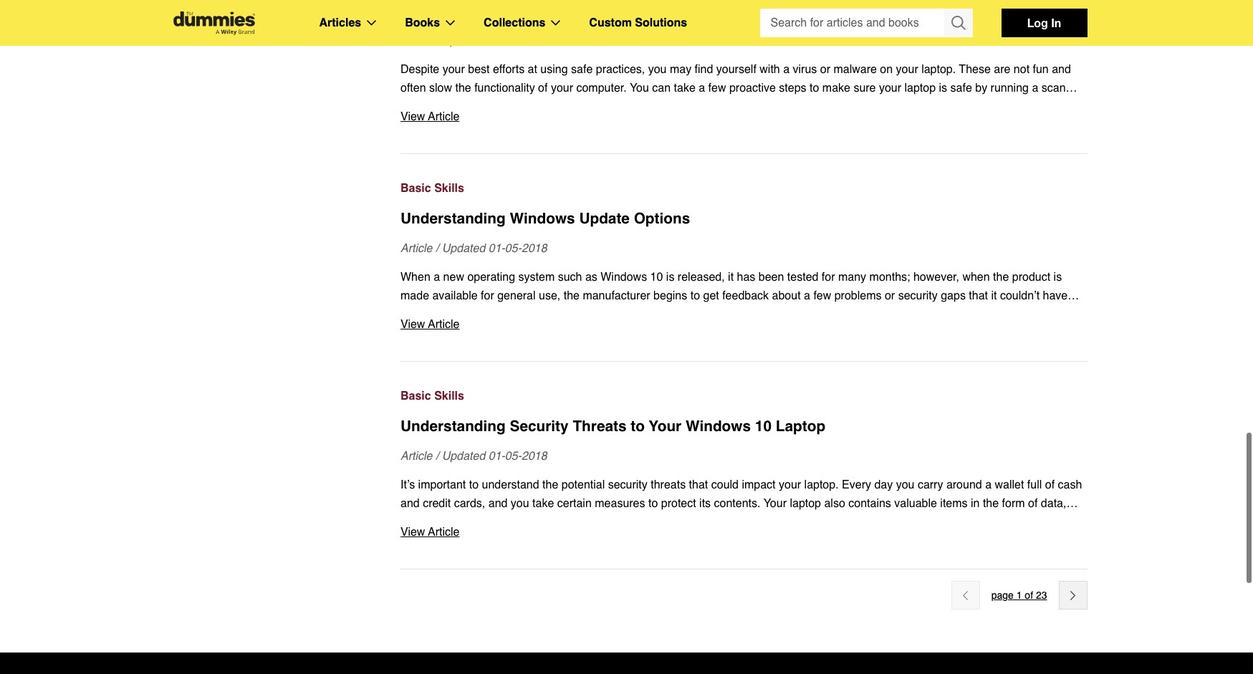Task type: vqa. For each thing, say whether or not it's contained in the screenshot.
the leftmost the
no



Task type: locate. For each thing, give the bounding box(es) containing it.
2 updated from the top
[[442, 242, 485, 255]]

0 horizontal spatial 10
[[668, 2, 685, 19]]

understanding security threats to your windows 10 laptop link
[[401, 416, 1087, 437]]

logo image
[[166, 11, 262, 35]]

1 vertical spatial basic skills link
[[401, 387, 1087, 406]]

group
[[760, 9, 973, 37]]

2 basic skills from the top
[[401, 390, 464, 403]]

2018 down understanding windows update options
[[522, 242, 547, 255]]

understanding windows update options link
[[401, 208, 1087, 229]]

article / updated 01-05-2018 for windows
[[401, 242, 547, 255]]

how
[[401, 2, 432, 19]]

1 vertical spatial updated
[[442, 242, 485, 255]]

view article link
[[401, 107, 1087, 126], [401, 315, 1087, 334], [401, 523, 1087, 542]]

basic skills link up the understanding security threats to your windows 10 laptop link
[[401, 387, 1087, 406]]

2 basic skills link from the top
[[401, 387, 1087, 406]]

options
[[634, 210, 690, 227]]

0 horizontal spatial to
[[436, 2, 450, 19]]

basic skills link up understanding windows update options link
[[401, 179, 1087, 198]]

1 horizontal spatial laptop
[[776, 418, 826, 435]]

2 vertical spatial view article link
[[401, 523, 1087, 542]]

3 updated from the top
[[442, 450, 485, 463]]

on
[[540, 2, 558, 19]]

1 vertical spatial 01-
[[488, 450, 505, 463]]

to
[[436, 2, 450, 19], [631, 418, 645, 435]]

understanding security threats to your windows 10 laptop
[[401, 418, 826, 435]]

05- for security
[[505, 450, 522, 463]]

0 vertical spatial updated
[[442, 34, 485, 47]]

defender
[[846, 2, 911, 19]]

0 vertical spatial your
[[562, 2, 595, 19]]

1 horizontal spatial to
[[631, 418, 645, 435]]

1 basic skills link from the top
[[401, 179, 1087, 198]]

2 vertical spatial /
[[436, 450, 439, 463]]

1 05- from the top
[[505, 242, 522, 255]]

to up the open book categories icon
[[436, 2, 450, 19]]

2 skills from the top
[[434, 390, 464, 403]]

article
[[401, 34, 432, 47], [428, 110, 460, 123], [401, 242, 432, 255], [428, 318, 460, 331], [401, 450, 432, 463], [428, 526, 460, 539]]

2 vertical spatial view article
[[401, 526, 460, 539]]

0 vertical spatial article / updated 01-05-2018
[[401, 242, 547, 255]]

your right threats
[[649, 418, 682, 435]]

01- for security
[[488, 450, 505, 463]]

0 vertical spatial view article link
[[401, 107, 1087, 126]]

skills
[[434, 182, 464, 195], [434, 390, 464, 403]]

1 view article link from the top
[[401, 107, 1087, 126]]

2 view article link from the top
[[401, 315, 1087, 334]]

2 view article from the top
[[401, 318, 460, 331]]

view article
[[401, 110, 460, 123], [401, 318, 460, 331], [401, 526, 460, 539]]

windows
[[599, 2, 664, 19], [777, 2, 842, 19], [510, 210, 575, 227], [686, 418, 751, 435]]

05- down understanding windows update options
[[505, 242, 522, 255]]

skills for understanding security threats to your windows 10 laptop
[[434, 390, 464, 403]]

1 horizontal spatial your
[[649, 418, 682, 435]]

2 article / updated 01-05-2018 from the top
[[401, 450, 547, 463]]

0 vertical spatial 10
[[668, 2, 685, 19]]

1
[[1017, 590, 1022, 601]]

2 understanding from the top
[[401, 418, 506, 435]]

1 vertical spatial your
[[649, 418, 682, 435]]

basic skills for understanding windows update options
[[401, 182, 464, 195]]

1 vertical spatial view article link
[[401, 315, 1087, 334]]

1 vertical spatial basic skills
[[401, 390, 464, 403]]

1 vertical spatial understanding
[[401, 418, 506, 435]]

1 vertical spatial 05-
[[505, 450, 522, 463]]

0 vertical spatial view article
[[401, 110, 460, 123]]

basic skills
[[401, 182, 464, 195], [401, 390, 464, 403]]

2018
[[522, 242, 547, 255], [522, 450, 547, 463]]

1 vertical spatial laptop
[[776, 418, 826, 435]]

2 2018 from the top
[[522, 450, 547, 463]]

0 vertical spatial skills
[[434, 182, 464, 195]]

1 basic from the top
[[401, 182, 431, 195]]

basic for understanding security threats to your windows 10 laptop
[[401, 390, 431, 403]]

article / updated 01-05-2018
[[401, 242, 547, 255], [401, 450, 547, 463]]

0 vertical spatial understanding
[[401, 210, 506, 227]]

open collections list image
[[551, 20, 561, 26]]

0 vertical spatial view
[[401, 110, 425, 123]]

1 vertical spatial basic
[[401, 390, 431, 403]]

0 vertical spatial /
[[436, 34, 439, 47]]

0 vertical spatial basic
[[401, 182, 431, 195]]

/
[[436, 34, 439, 47], [436, 242, 439, 255], [436, 450, 439, 463]]

1 vertical spatial article / updated 01-05-2018
[[401, 450, 547, 463]]

article / updated 01-05-2018 for security
[[401, 450, 547, 463]]

view
[[401, 110, 425, 123], [401, 318, 425, 331], [401, 526, 425, 539]]

updated
[[442, 34, 485, 47], [442, 242, 485, 255], [442, 450, 485, 463]]

3 view article link from the top
[[401, 523, 1087, 542]]

view article link for understanding windows update options
[[401, 315, 1087, 334]]

1 horizontal spatial 10
[[755, 418, 772, 435]]

how to run a scan on your windows 10 laptop with windows defender link
[[401, 0, 1087, 21]]

2 vertical spatial view
[[401, 526, 425, 539]]

2 01- from the top
[[488, 450, 505, 463]]

page 1 of 23 button
[[991, 587, 1047, 604]]

05- down the security
[[505, 450, 522, 463]]

0 vertical spatial to
[[436, 2, 450, 19]]

Search for articles and books text field
[[760, 9, 946, 37]]

0 vertical spatial basic skills link
[[401, 179, 1087, 198]]

cookie consent banner dialog
[[0, 623, 1253, 674]]

run
[[454, 2, 483, 19]]

3 / from the top
[[436, 450, 439, 463]]

1 vertical spatial view article
[[401, 318, 460, 331]]

understanding for understanding security threats to your windows 10 laptop
[[401, 418, 506, 435]]

log
[[1027, 16, 1048, 29]]

open book categories image
[[446, 20, 455, 26]]

10
[[668, 2, 685, 19], [755, 418, 772, 435]]

06-
[[488, 34, 505, 47]]

2 05- from the top
[[505, 450, 522, 463]]

of
[[1025, 590, 1033, 601]]

understanding inside the understanding security threats to your windows 10 laptop link
[[401, 418, 506, 435]]

2 vertical spatial updated
[[442, 450, 485, 463]]

23
[[1036, 590, 1047, 601]]

0 vertical spatial basic skills
[[401, 182, 464, 195]]

your
[[562, 2, 595, 19], [649, 418, 682, 435]]

1 vertical spatial /
[[436, 242, 439, 255]]

basic skills link
[[401, 179, 1087, 198], [401, 387, 1087, 406]]

laptop
[[689, 2, 739, 19], [776, 418, 826, 435]]

2 basic from the top
[[401, 390, 431, 403]]

update
[[579, 210, 630, 227]]

1 vertical spatial view
[[401, 318, 425, 331]]

scan
[[500, 2, 536, 19]]

to right threats
[[631, 418, 645, 435]]

1 vertical spatial skills
[[434, 390, 464, 403]]

01-
[[488, 242, 505, 255], [488, 450, 505, 463]]

basic skills for understanding security threats to your windows 10 laptop
[[401, 390, 464, 403]]

05-
[[505, 242, 522, 255], [505, 450, 522, 463]]

3 view from the top
[[401, 526, 425, 539]]

understanding
[[401, 210, 506, 227], [401, 418, 506, 435]]

1 article / updated 01-05-2018 from the top
[[401, 242, 547, 255]]

2 view from the top
[[401, 318, 425, 331]]

1 updated from the top
[[442, 34, 485, 47]]

in
[[1051, 16, 1061, 29]]

0 horizontal spatial laptop
[[689, 2, 739, 19]]

log in link
[[1001, 9, 1087, 37]]

1 vertical spatial 10
[[755, 418, 772, 435]]

1 2018 from the top
[[522, 242, 547, 255]]

1 understanding from the top
[[401, 210, 506, 227]]

with
[[743, 2, 773, 19]]

your right on
[[562, 2, 595, 19]]

understanding windows update options
[[401, 210, 690, 227]]

2 / from the top
[[436, 242, 439, 255]]

1 vertical spatial 2018
[[522, 450, 547, 463]]

basic
[[401, 182, 431, 195], [401, 390, 431, 403]]

0 vertical spatial 01-
[[488, 242, 505, 255]]

1 01- from the top
[[488, 242, 505, 255]]

1 basic skills from the top
[[401, 182, 464, 195]]

2018 down the security
[[522, 450, 547, 463]]

0 vertical spatial 2018
[[522, 242, 547, 255]]

view for understanding security threats to your windows 10 laptop
[[401, 526, 425, 539]]

understanding inside understanding windows update options link
[[401, 210, 506, 227]]

0 vertical spatial 05-
[[505, 242, 522, 255]]

1 skills from the top
[[434, 182, 464, 195]]

3 view article from the top
[[401, 526, 460, 539]]



Task type: describe. For each thing, give the bounding box(es) containing it.
skills for understanding windows update options
[[434, 182, 464, 195]]

2018 for windows
[[522, 242, 547, 255]]

01- for windows
[[488, 242, 505, 255]]

collections
[[484, 16, 546, 29]]

1 / from the top
[[436, 34, 439, 47]]

view article for understanding security threats to your windows 10 laptop
[[401, 526, 460, 539]]

basic for understanding windows update options
[[401, 182, 431, 195]]

18-
[[505, 34, 522, 47]]

2020
[[522, 34, 547, 47]]

a
[[487, 2, 496, 19]]

custom
[[589, 16, 632, 29]]

page
[[991, 590, 1014, 601]]

threats
[[573, 418, 627, 435]]

basic skills link for understanding windows update options
[[401, 179, 1087, 198]]

/ for understanding security threats to your windows 10 laptop
[[436, 450, 439, 463]]

basic skills link for understanding security threats to your windows 10 laptop
[[401, 387, 1087, 406]]

solutions
[[635, 16, 687, 29]]

security
[[510, 418, 569, 435]]

0 vertical spatial laptop
[[689, 2, 739, 19]]

books
[[405, 16, 440, 29]]

0 horizontal spatial your
[[562, 2, 595, 19]]

open article categories image
[[367, 20, 376, 26]]

updated for windows
[[442, 242, 485, 255]]

article / updated 06-18-2020
[[401, 34, 547, 47]]

2018 for security
[[522, 450, 547, 463]]

1 view from the top
[[401, 110, 425, 123]]

custom solutions
[[589, 16, 687, 29]]

view article link for understanding security threats to your windows 10 laptop
[[401, 523, 1087, 542]]

1 view article from the top
[[401, 110, 460, 123]]

updated for security
[[442, 450, 485, 463]]

view for understanding windows update options
[[401, 318, 425, 331]]

log in
[[1027, 16, 1061, 29]]

understanding for understanding windows update options
[[401, 210, 506, 227]]

view article for understanding windows update options
[[401, 318, 460, 331]]

articles
[[319, 16, 361, 29]]

page 1 of 23
[[991, 590, 1047, 601]]

05- for windows
[[505, 242, 522, 255]]

/ for understanding windows update options
[[436, 242, 439, 255]]

1 vertical spatial to
[[631, 418, 645, 435]]

how to run a scan on your windows 10 laptop with windows defender
[[401, 2, 911, 19]]

custom solutions link
[[589, 14, 687, 32]]



